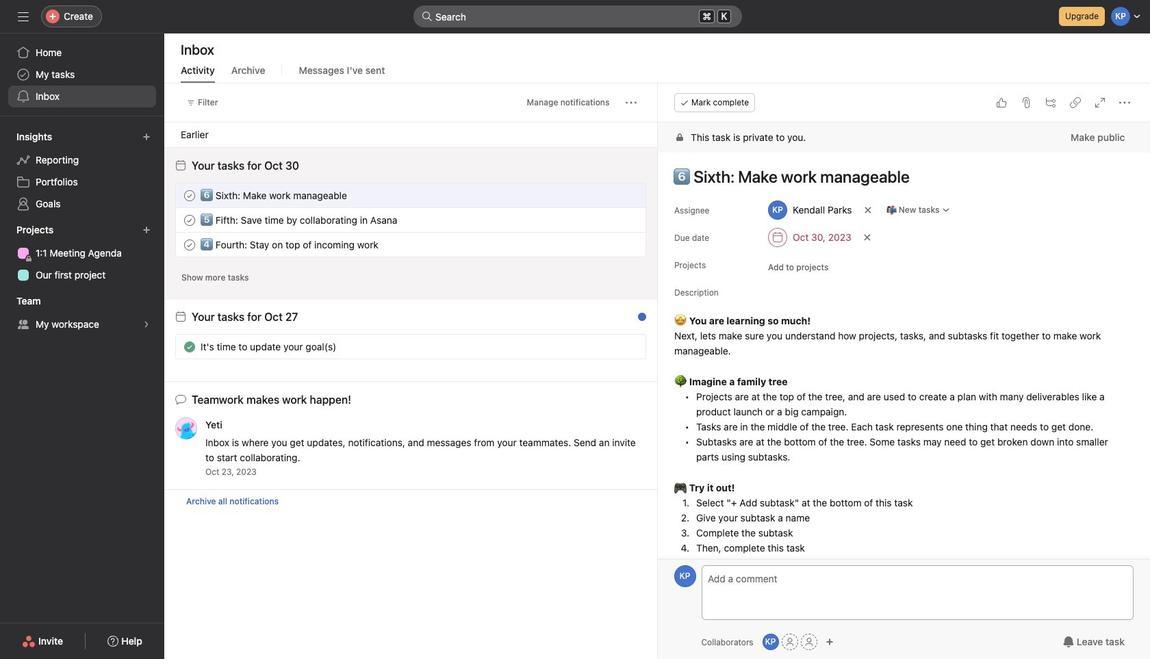 Task type: describe. For each thing, give the bounding box(es) containing it.
Task Name text field
[[664, 161, 1134, 192]]

copy task link image
[[1069, 97, 1080, 108]]

mark complete image for 2nd mark complete checkbox from the bottom
[[181, 212, 198, 228]]

0 horizontal spatial add or remove collaborators image
[[762, 634, 779, 650]]

1 mark complete checkbox from the top
[[181, 212, 198, 228]]

more actions image
[[625, 97, 636, 108]]

hide sidebar image
[[18, 11, 29, 22]]

0 comments image
[[625, 190, 636, 201]]

1 horizontal spatial add or remove collaborators image
[[825, 638, 834, 646]]

your tasks for oct 27, task element
[[192, 311, 298, 323]]

Mark complete checkbox
[[181, 187, 198, 204]]

mark complete image for first mark complete checkbox from the bottom
[[181, 237, 198, 253]]

more actions for this task image
[[1119, 97, 1130, 108]]

Completed checkbox
[[181, 339, 198, 355]]

insights element
[[0, 125, 164, 218]]

remove assignee image
[[863, 206, 872, 214]]



Task type: locate. For each thing, give the bounding box(es) containing it.
completed image
[[181, 339, 198, 355]]

attachments: add a file to this task, 6️⃣ sixth: make work manageable image
[[1020, 97, 1031, 108]]

6️⃣ sixth: make work manageable dialog
[[658, 84, 1150, 659]]

add subtask image
[[1045, 97, 1056, 108]]

projects element
[[0, 218, 164, 289]]

Mark complete checkbox
[[181, 212, 198, 228], [181, 237, 198, 253]]

your tasks for oct 30, task element
[[192, 160, 299, 172]]

0 likes. click to like this task image
[[603, 190, 614, 201]]

see details, my workspace image
[[142, 320, 151, 329]]

1 vertical spatial mark complete image
[[181, 237, 198, 253]]

mark complete image
[[181, 187, 198, 204]]

0 likes. click to like this task image
[[996, 97, 1006, 108]]

full screen image
[[1094, 97, 1105, 108]]

open user profile image
[[674, 566, 696, 587]]

global element
[[0, 34, 164, 116]]

description document
[[659, 312, 1134, 632]]

prominent image
[[422, 11, 433, 22]]

new insights image
[[142, 133, 151, 141]]

clear due date image
[[863, 233, 871, 242]]

archive notification image
[[631, 315, 642, 326]]

add or remove collaborators image
[[762, 634, 779, 650], [825, 638, 834, 646]]

0 vertical spatial mark complete checkbox
[[181, 212, 198, 228]]

Search tasks, projects, and more text field
[[414, 5, 742, 27]]

0 vertical spatial mark complete image
[[181, 212, 198, 228]]

mark complete image
[[181, 212, 198, 228], [181, 237, 198, 253]]

2 mark complete checkbox from the top
[[181, 237, 198, 253]]

new project or portfolio image
[[142, 226, 151, 234]]

teams element
[[0, 289, 164, 338]]

1 vertical spatial mark complete checkbox
[[181, 237, 198, 253]]

2 mark complete image from the top
[[181, 237, 198, 253]]

main content
[[658, 123, 1150, 659]]

1 mark complete image from the top
[[181, 212, 198, 228]]

None field
[[414, 5, 742, 27]]



Task type: vqa. For each thing, say whether or not it's contained in the screenshot.
0 comments icon
yes



